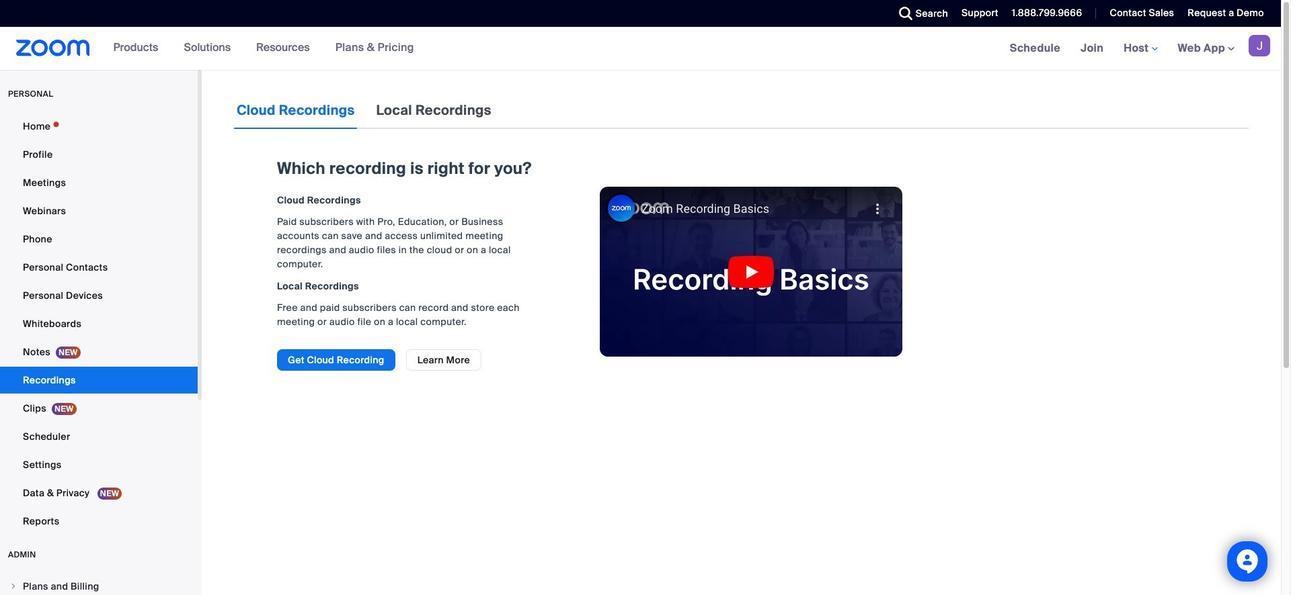 Task type: locate. For each thing, give the bounding box(es) containing it.
1 horizontal spatial tab
[[374, 91, 494, 129]]

banner
[[0, 27, 1281, 71]]

main content element
[[234, 91, 1249, 385]]

right image
[[9, 583, 17, 591]]

0 horizontal spatial tab
[[234, 91, 357, 129]]

menu item
[[0, 574, 198, 596]]

zoom logo image
[[16, 40, 90, 56]]

tab
[[234, 91, 357, 129], [374, 91, 494, 129]]

1 tab from the left
[[234, 91, 357, 129]]

profile picture image
[[1249, 35, 1270, 56]]



Task type: describe. For each thing, give the bounding box(es) containing it.
personal menu menu
[[0, 113, 198, 537]]

meetings navigation
[[1000, 27, 1281, 71]]

2 tab from the left
[[374, 91, 494, 129]]

tabs of recording tab list
[[234, 91, 494, 129]]

product information navigation
[[103, 27, 424, 70]]



Task type: vqa. For each thing, say whether or not it's contained in the screenshot.
Profile picture on the right top of page
yes



